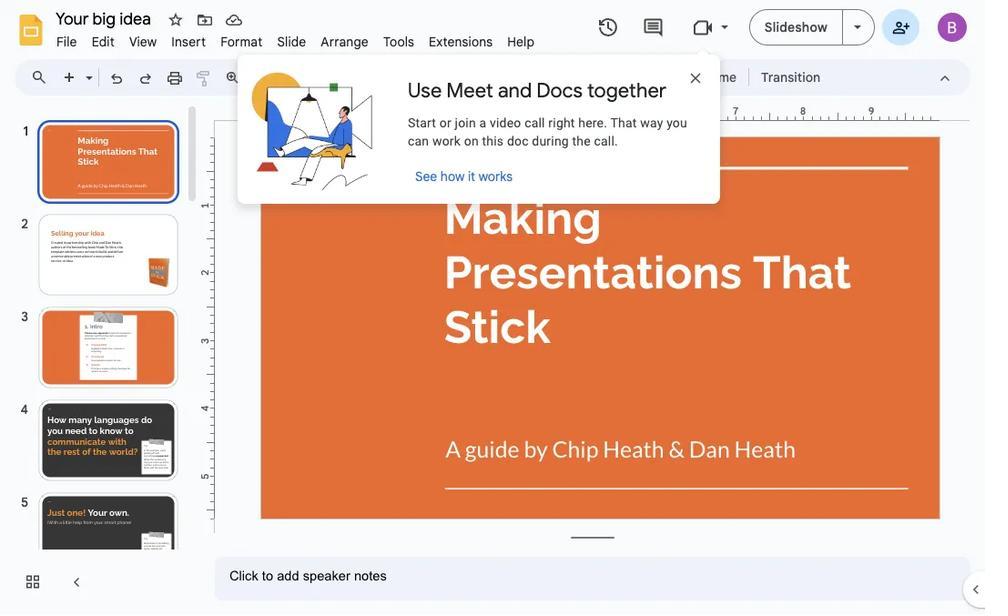 Task type: locate. For each thing, give the bounding box(es) containing it.
here.
[[578, 115, 607, 130]]

theme
[[696, 69, 737, 85]]

you
[[667, 115, 687, 130]]

docs
[[537, 77, 583, 103]]

way
[[640, 115, 663, 130]]

edit menu item
[[84, 31, 122, 52]]

background button
[[530, 64, 619, 91]]

right
[[548, 115, 575, 130]]

slideshow button
[[749, 9, 843, 46]]

works
[[479, 168, 513, 184]]

video
[[490, 115, 521, 130]]

or
[[440, 115, 452, 130]]

menu bar containing file
[[49, 24, 542, 54]]

use meet and docs together alert dialog
[[238, 47, 720, 204]]

on
[[464, 133, 479, 148]]

slideshow
[[765, 19, 828, 35]]

join
[[455, 115, 476, 130]]

format menu item
[[213, 31, 270, 52]]

start
[[408, 115, 436, 130]]

help
[[507, 34, 535, 50]]

menu bar banner
[[0, 0, 985, 615]]

a
[[479, 115, 486, 130]]

file menu item
[[49, 31, 84, 52]]

tools menu item
[[376, 31, 422, 52]]

and
[[498, 77, 532, 103]]

Menus field
[[23, 65, 63, 90]]

see how it works button
[[408, 162, 520, 191]]

use meet and docs together
[[408, 77, 666, 103]]

main toolbar
[[54, 64, 830, 91]]

navigation
[[0, 103, 200, 615]]

start or join a video call right here. that way you can work on this doc during the call.
[[408, 115, 687, 148]]

extensions
[[429, 34, 493, 50]]

slide menu item
[[270, 31, 314, 52]]

use
[[408, 77, 442, 103]]

view menu item
[[122, 31, 164, 52]]

menu bar
[[49, 24, 542, 54]]

together
[[587, 77, 666, 103]]



Task type: vqa. For each thing, say whether or not it's contained in the screenshot.
arial
no



Task type: describe. For each thing, give the bounding box(es) containing it.
format
[[220, 34, 263, 50]]

theme button
[[687, 64, 745, 91]]

that
[[610, 115, 637, 130]]

during
[[532, 133, 569, 148]]

extensions menu item
[[422, 31, 500, 52]]

arrange
[[321, 34, 369, 50]]

call.
[[594, 133, 618, 148]]

use meet and docs together application
[[0, 0, 985, 615]]

menu bar inside menu bar banner
[[49, 24, 542, 54]]

transition
[[761, 69, 821, 85]]

share. private to only me. image
[[892, 19, 910, 35]]

help menu item
[[500, 31, 542, 52]]

how
[[440, 168, 465, 184]]

navigation inside use meet and docs together application
[[0, 103, 200, 615]]

this
[[482, 133, 504, 148]]

new slide with layout image
[[81, 66, 93, 72]]

it
[[468, 168, 475, 184]]

Star checkbox
[[163, 7, 188, 33]]

file
[[56, 34, 77, 50]]

see how it works
[[415, 168, 513, 184]]

the
[[572, 133, 591, 148]]

can
[[408, 133, 429, 148]]

insert
[[171, 34, 206, 50]]

meet
[[446, 77, 493, 103]]

transition button
[[753, 64, 829, 91]]

Rename text field
[[49, 7, 161, 29]]

view
[[129, 34, 157, 50]]

work
[[432, 133, 461, 148]]

see
[[415, 168, 437, 184]]

presentation options image
[[854, 25, 861, 29]]

call
[[525, 115, 545, 130]]

arrange menu item
[[314, 31, 376, 52]]

edit
[[92, 34, 115, 50]]

doc
[[507, 133, 529, 148]]

tools
[[383, 34, 414, 50]]

insert menu item
[[164, 31, 213, 52]]

background
[[538, 69, 610, 85]]

slide
[[277, 34, 306, 50]]



